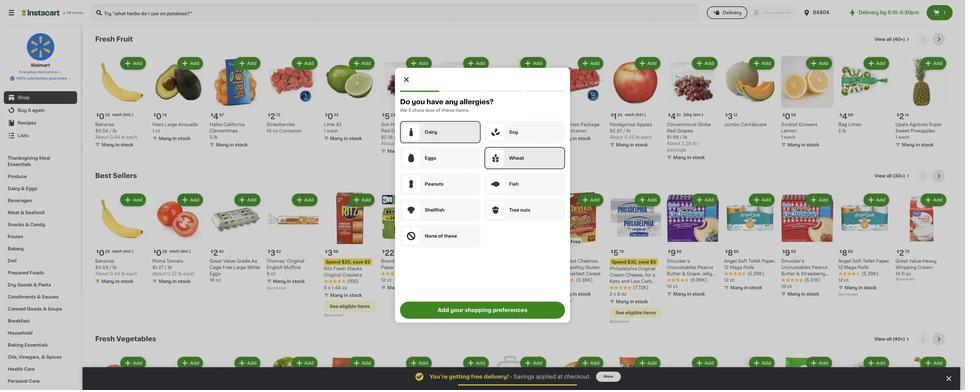 Task type: vqa. For each thing, say whether or not it's contained in the screenshot.
of to the top
yes



Task type: locate. For each thing, give the bounding box(es) containing it.
cantaloupe
[[741, 123, 767, 127]]

2 california from the left
[[517, 123, 538, 127]]

grapes inside sun harvest seedless red grapes $2.18 / lb about 2.4 lb / package
[[391, 129, 408, 133]]

goods for dry
[[17, 283, 32, 288]]

these inside the do you have any allergies? we'll show less of these items.
[[442, 108, 455, 113]]

12 inside raspberries package 12 oz container many in stock
[[553, 129, 558, 133]]

sunkist growers lemon 1 each
[[782, 123, 818, 140]]

sandwich down grape
[[667, 279, 689, 283]]

1 paper, from the left
[[762, 259, 776, 264]]

1 /pkg (est.) from the left
[[398, 113, 418, 117]]

any
[[445, 99, 458, 105]]

2 down $ 4 98
[[839, 129, 842, 133]]

1 horizontal spatial grapes
[[438, 129, 455, 133]]

lemon
[[782, 129, 797, 133]]

california inside halos california clementines 3 lb
[[224, 123, 245, 127]]

see eligible items button down (7.72k)
[[610, 308, 662, 319]]

eggs down produce link
[[26, 187, 37, 191]]

$ 0 74
[[154, 113, 167, 120]]

ct inside group
[[387, 279, 392, 283]]

12 ct right (5.51k)
[[839, 279, 849, 283]]

dairy down less
[[425, 130, 437, 134]]

$ 9 96 up smucker's uncrustables peanut butter & strawberry jam sandwich
[[783, 250, 797, 257]]

seedless down "$4.81 per package (estimated)" element
[[453, 123, 474, 127]]

1 horizontal spatial seedless
[[453, 123, 474, 127]]

stock inside raspberries package 12 oz container many in stock
[[578, 137, 591, 141]]

meat & seafood link
[[4, 207, 77, 219]]

each (est.) for 0
[[170, 250, 191, 254]]

strawberries
[[267, 123, 295, 127]]

16 left fl at the bottom right of the page
[[896, 272, 901, 277]]

see for 3
[[330, 305, 339, 309]]

each inside $1.24 each (estimated) element
[[625, 113, 635, 117]]

add your shopping preferences
[[438, 308, 528, 313]]

package right 2.4 on the left of page
[[412, 142, 431, 146]]

each inside $0.28 each (estimated) element
[[170, 250, 179, 254]]

package down 2.43
[[438, 148, 458, 152]]

lists link
[[4, 130, 77, 142]]

smucker's uncrustables peanut butter & strawberry jam sandwich
[[782, 259, 828, 283]]

1 angel soft toilet paper, 12 mega rolls from the left
[[725, 259, 776, 270]]

goods down prepared foods
[[17, 283, 32, 288]]

1 vertical spatial item carousel region
[[95, 170, 948, 328]]

2 great from the left
[[896, 259, 909, 264]]

4 4 from the left
[[843, 113, 848, 120]]

1 $5 from the left
[[365, 260, 371, 265]]

seafood
[[25, 211, 44, 215]]

9
[[671, 250, 676, 257], [785, 250, 791, 257]]

see eligible items button for 3
[[324, 302, 376, 313]]

2 butter from the left
[[782, 272, 796, 277]]

0 horizontal spatial see eligible items
[[330, 305, 370, 309]]

$5 for 3
[[365, 260, 371, 265]]

goods down condiments & sauces
[[27, 307, 42, 312]]

x left the 1.48
[[328, 286, 331, 291]]

1 horizontal spatial 16
[[896, 272, 901, 277]]

1 10 from the left
[[667, 285, 672, 289]]

1 vertical spatial $0.58
[[95, 266, 109, 270]]

25 for 2
[[105, 250, 110, 254]]

9 for smucker's uncrustables peanut butter & strawberry jam sandwich
[[785, 250, 791, 257]]

these up 81
[[442, 108, 455, 113]]

wheat
[[510, 156, 524, 160]]

about inside the green seedless grapes bag $1.98 / lb about 2.43 lb / package
[[438, 142, 452, 146]]

/pkg (est.) for $ 5 23
[[398, 113, 418, 117]]

package inside the green seedless grapes bag $1.98 / lb about 2.43 lb / package
[[438, 148, 458, 152]]

care down vinegars,
[[24, 368, 35, 372]]

(est.) inside $1.24 each (estimated) element
[[636, 113, 646, 117]]

sponsored badge image for honey nut cheerios heart healthy gluten free breakfast cereal
[[553, 300, 572, 303]]

12 ct down paper
[[381, 279, 392, 283]]

dairy for dairy & eggs
[[8, 187, 20, 191]]

oz down cage on the bottom left of page
[[216, 279, 221, 283]]

2 soft from the left
[[853, 259, 862, 264]]

in inside raspberries package 12 oz container many in stock
[[573, 137, 577, 141]]

$ inside the $ 0 28
[[154, 250, 156, 254]]

care inside "link"
[[24, 368, 35, 372]]

original inside philadelphia original cream cheese, for a keto and low carb lifestyle
[[639, 267, 656, 272]]

0 horizontal spatial angel soft toilet paper, 12 mega rolls
[[725, 259, 776, 270]]

original up the muffins on the left bottom
[[287, 259, 304, 264]]

0 horizontal spatial large
[[165, 123, 177, 127]]

we'll
[[400, 108, 411, 113]]

0.44 for 4
[[110, 135, 120, 140]]

2 view all (40+) from the top
[[875, 338, 906, 342]]

2 uncrustables from the left
[[782, 266, 811, 270]]

10 ct down jam
[[782, 285, 793, 289]]

2 peanut from the left
[[812, 266, 828, 270]]

main content
[[83, 25, 961, 391]]

1 (5.29k) from the left
[[748, 272, 765, 277]]

your
[[451, 308, 464, 313]]

0 vertical spatial bananas $0.58 / lb about 0.44 lb each
[[95, 123, 137, 140]]

by
[[881, 10, 887, 15]]

spend for 3
[[326, 260, 341, 265]]

10 ct
[[667, 285, 678, 289], [782, 285, 793, 289]]

0 horizontal spatial value
[[223, 259, 235, 264]]

of inside the do you have any allergies? we'll show less of these items.
[[436, 108, 441, 113]]

& left soups
[[43, 307, 47, 312]]

beverages link
[[4, 195, 77, 207]]

2 86 from the left
[[849, 250, 854, 254]]

8
[[728, 250, 733, 257], [843, 250, 848, 257], [324, 286, 327, 291], [618, 293, 621, 297]]

0 vertical spatial 16
[[267, 129, 272, 133]]

1 view all (40+) from the top
[[875, 37, 906, 42]]

1 horizontal spatial original
[[324, 273, 341, 278]]

4 left '97'
[[213, 113, 219, 120]]

globe
[[698, 123, 712, 127]]

3 /pkg from the left
[[455, 113, 464, 117]]

eligible down the 1.48
[[340, 305, 356, 309]]

thanksgiving
[[8, 156, 38, 161]]

1 vertical spatial (40+)
[[893, 338, 906, 342]]

3 item carousel region from the top
[[95, 333, 948, 391]]

2 horizontal spatial eggs
[[425, 156, 437, 160]]

uncrustables for strawberry
[[782, 266, 811, 270]]

smucker's inside smucker's uncrustables peanut butter & strawberry jam sandwich
[[782, 259, 805, 264]]

items for 3
[[357, 305, 370, 309]]

see eligible items for 3
[[330, 305, 370, 309]]

/pkg down we'll at the left of the page
[[398, 113, 407, 117]]

& left grape
[[682, 272, 686, 277]]

1 vertical spatial large
[[234, 266, 246, 270]]

& left strawberry
[[797, 272, 800, 277]]

thomas'
[[267, 259, 286, 264]]

0 horizontal spatial $ 9 96
[[669, 250, 682, 257]]

each
[[113, 113, 122, 117], [625, 113, 635, 117], [327, 129, 338, 133], [127, 135, 137, 140], [641, 135, 652, 140], [785, 135, 796, 140], [899, 135, 910, 140], [113, 250, 122, 254], [170, 250, 179, 254], [127, 272, 137, 277], [183, 272, 194, 277]]

2 horizontal spatial package
[[667, 148, 686, 152]]

0 for 74
[[156, 113, 162, 120]]

/pkg for $ 5 23
[[398, 113, 407, 117]]

1 horizontal spatial bag
[[839, 123, 848, 127]]

42 up cage on the bottom left of page
[[219, 250, 224, 254]]

grapes down green
[[438, 129, 455, 133]]

4 left 81
[[442, 113, 448, 120]]

1 view from the top
[[875, 37, 886, 42]]

breakfast inside honey nut cheerios heart healthy gluten free breakfast cereal
[[564, 272, 585, 277]]

eggs down cage on the bottom left of page
[[210, 272, 221, 277]]

california for premium california lemons 2 lb bag
[[517, 123, 538, 127]]

peanut for grape
[[698, 266, 714, 270]]

essentials up oils, vinegars, & spices
[[24, 343, 48, 348]]

1 angel from the left
[[725, 259, 737, 264]]

it
[[28, 108, 31, 113]]

essentials down thanksgiving
[[8, 163, 31, 167]]

2 mega from the left
[[845, 266, 857, 270]]

0 horizontal spatial see
[[330, 305, 339, 309]]

peanut inside smucker's uncrustables peanut butter & strawberry jam sandwich
[[812, 266, 828, 270]]

2 item carousel region from the top
[[95, 170, 948, 328]]

1 horizontal spatial $1.98
[[667, 135, 679, 140]]

98
[[849, 113, 854, 117]]

$ 2 78
[[897, 250, 910, 257]]

0 vertical spatial see eligible items
[[330, 305, 370, 309]]

1 $0.58 from the top
[[95, 129, 109, 133]]

bananas for 2
[[95, 259, 114, 264]]

2 10 ct from the left
[[782, 285, 793, 289]]

smucker's inside smucker's uncrustables peanut butter & grape jelly sandwich
[[667, 259, 691, 264]]

save up stacks
[[353, 260, 364, 265]]

2 $ 8 86 from the left
[[840, 250, 854, 257]]

$ 9 96 up smucker's uncrustables peanut butter & grape jelly sandwich
[[669, 250, 682, 257]]

premium
[[496, 123, 516, 127]]

2 down lifestyle
[[610, 293, 613, 297]]

uncrustables for grape
[[667, 266, 697, 270]]

$32,
[[628, 260, 638, 265]]

1 horizontal spatial 12 ct
[[725, 279, 735, 283]]

package for $ 4 51
[[667, 148, 686, 152]]

meat
[[8, 211, 19, 215]]

0.43
[[625, 135, 635, 140]]

4 left 98
[[843, 113, 848, 120]]

/pkg (est.) down items.
[[455, 113, 475, 117]]

1 vertical spatial see
[[616, 311, 625, 316]]

and
[[622, 280, 630, 284]]

1 horizontal spatial x
[[614, 293, 617, 297]]

product group
[[95, 56, 147, 150], [152, 56, 205, 143], [210, 56, 262, 150], [267, 56, 319, 134], [324, 56, 376, 143], [381, 56, 433, 156], [438, 56, 491, 162], [496, 56, 548, 141], [553, 56, 605, 143], [610, 56, 662, 150], [667, 56, 719, 162], [725, 56, 777, 128], [782, 56, 834, 150], [839, 56, 891, 134], [896, 56, 948, 150], [95, 193, 147, 286], [152, 193, 205, 286], [210, 193, 262, 284], [267, 193, 319, 292], [324, 193, 376, 319], [381, 193, 433, 293], [438, 193, 491, 286], [496, 193, 548, 278], [553, 193, 605, 305], [610, 193, 662, 326], [667, 193, 719, 299], [725, 193, 777, 293], [782, 193, 834, 299], [839, 193, 891, 299], [896, 193, 948, 283], [95, 356, 147, 391], [152, 356, 205, 391], [210, 356, 262, 391], [267, 356, 319, 391], [324, 356, 376, 391], [381, 356, 433, 391], [438, 356, 491, 391], [496, 356, 548, 391], [553, 356, 605, 391], [610, 356, 662, 391], [667, 356, 719, 391], [725, 356, 777, 391], [782, 356, 834, 391], [839, 356, 891, 391], [896, 356, 948, 391]]

a
[[653, 273, 655, 278]]

all for 8
[[887, 174, 892, 178]]

18
[[395, 250, 400, 254], [210, 279, 215, 283]]

$1.98 for $ 4 51
[[667, 135, 679, 140]]

10 ct for smucker's uncrustables peanut butter & grape jelly sandwich
[[667, 285, 678, 289]]

78
[[905, 250, 910, 254]]

1 (40+) from the top
[[893, 37, 906, 42]]

1 inside sunkist growers lemon 1 each
[[782, 135, 784, 140]]

/pkg down items.
[[455, 113, 464, 117]]

& left candy
[[25, 223, 29, 227]]

1 bananas from the top
[[95, 123, 114, 127]]

heavy
[[923, 259, 937, 264]]

original up "for" at right bottom
[[639, 267, 656, 272]]

$ 9 96 for smucker's uncrustables peanut butter & strawberry jam sandwich
[[783, 250, 797, 257]]

1 inside hass large avocado 1 ct
[[152, 129, 154, 133]]

(5.29k)
[[748, 272, 765, 277], [862, 272, 879, 277]]

1 $ 0 25 each (est.) from the top
[[97, 113, 134, 120]]

2 $ 0 25 each (est.) from the top
[[97, 250, 134, 257]]

0 horizontal spatial save
[[353, 260, 364, 265]]

1 grapes from the left
[[391, 129, 408, 133]]

0 vertical spatial each (est.)
[[625, 113, 646, 117]]

store
[[37, 70, 46, 74]]

0 horizontal spatial soft
[[738, 259, 748, 264]]

10 ct for smucker's uncrustables peanut butter & strawberry jam sandwich
[[782, 285, 793, 289]]

cream down heavy
[[918, 266, 933, 270]]

1 smucker's from the left
[[667, 259, 691, 264]]

save for 5
[[639, 260, 650, 265]]

0 vertical spatial view
[[875, 37, 886, 42]]

2 9 from the left
[[785, 250, 791, 257]]

94804
[[814, 10, 830, 15]]

cream inside philadelphia original cream cheese, for a keto and low carb lifestyle
[[610, 273, 625, 278]]

1 spend from the left
[[326, 260, 341, 265]]

0 vertical spatial bananas
[[95, 123, 114, 127]]

3 /pkg (est.) from the left
[[455, 113, 475, 117]]

see eligible items down (7.72k)
[[616, 311, 656, 316]]

uncrustables up jam
[[782, 266, 811, 270]]

2 vertical spatial view
[[875, 338, 886, 342]]

1 96 from the left
[[677, 250, 682, 254]]

1 horizontal spatial butter
[[782, 272, 796, 277]]

see eligible items down the 1.48
[[330, 305, 370, 309]]

uncrustables up grape
[[667, 266, 697, 270]]

$1.98 inside conventional globe red grapes $1.98 / lb about 2.28 lb / package
[[667, 135, 679, 140]]

10 down jam
[[782, 285, 787, 289]]

butter for smucker's uncrustables peanut butter & grape jelly sandwich
[[667, 272, 681, 277]]

1 $1.98 from the left
[[667, 135, 679, 140]]

fresh for fresh vegetables
[[95, 336, 115, 343]]

you're
[[430, 375, 448, 380]]

$1.98 down green
[[438, 135, 451, 140]]

large down grade at the bottom
[[234, 266, 246, 270]]

2 save from the left
[[639, 260, 650, 265]]

meat & seafood
[[8, 211, 44, 215]]

3 inside halos california clementines 3 lb
[[210, 135, 213, 140]]

1 view all (40+) button from the top
[[872, 33, 913, 46]]

2 vertical spatial all
[[887, 338, 892, 342]]

roma
[[152, 259, 165, 264]]

2 bananas from the top
[[95, 259, 114, 264]]

1 horizontal spatial dairy
[[425, 130, 437, 134]]

/pkg (est.) for $ 4 81
[[455, 113, 475, 117]]

/pkg (est.) inside $5.23 per package (estimated) element
[[398, 113, 418, 117]]

2 $0.25 each (estimated) element from the top
[[95, 247, 147, 259]]

0 vertical spatial view all (40+)
[[875, 37, 906, 42]]

1 4 from the left
[[671, 113, 676, 120]]

lb inside bag limes 2 lb
[[843, 129, 847, 133]]

items for 5
[[644, 311, 656, 316]]

(est.) for $ 5 23
[[408, 113, 418, 117]]

$ 9 96
[[669, 250, 682, 257], [783, 250, 797, 257]]

1 horizontal spatial smucker's
[[782, 259, 805, 264]]

in
[[173, 137, 177, 141], [344, 137, 348, 141], [573, 137, 577, 141], [115, 143, 120, 147], [230, 143, 234, 147], [630, 143, 634, 147], [802, 143, 806, 147], [916, 143, 920, 147], [401, 149, 406, 154], [688, 156, 692, 160], [115, 280, 120, 284], [173, 280, 177, 284], [287, 280, 291, 284], [401, 286, 406, 291], [745, 286, 749, 291], [859, 286, 863, 291], [688, 293, 692, 297], [573, 293, 577, 297], [802, 293, 806, 297], [344, 294, 348, 298], [630, 300, 634, 305]]

(40+) for fruit
[[893, 37, 906, 42]]

great inside the great value heavy whipping cream 16 fl oz
[[896, 259, 909, 264]]

$1.98 for $ 4 81
[[438, 135, 451, 140]]

view all (40+) button for fresh fruit
[[872, 33, 913, 46]]

1 all from the top
[[887, 37, 892, 42]]

red down sun
[[381, 129, 390, 133]]

lb inside halos california clementines 3 lb
[[214, 135, 218, 140]]

uncrustables inside smucker's uncrustables peanut butter & strawberry jam sandwich
[[782, 266, 811, 270]]

12 ct
[[381, 279, 392, 283], [725, 279, 735, 283], [839, 279, 849, 283]]

honey
[[553, 259, 568, 264]]

1 $0.25 each (estimated) element from the top
[[95, 111, 147, 122]]

vinegars,
[[19, 356, 40, 360]]

red down the conventional
[[667, 129, 676, 133]]

less
[[426, 108, 435, 113]]

breakfast down healthy on the bottom right of page
[[564, 272, 585, 277]]

1 save from the left
[[353, 260, 364, 265]]

see eligible items button
[[324, 302, 376, 313], [610, 308, 662, 319]]

main content containing 0
[[83, 25, 961, 391]]

product group containing 1
[[610, 56, 662, 150]]

of right less
[[436, 108, 441, 113]]

2 horizontal spatial free
[[571, 240, 581, 245]]

0 horizontal spatial $5
[[365, 260, 371, 265]]

25
[[105, 113, 110, 117], [105, 250, 110, 254]]

0 horizontal spatial x
[[328, 286, 331, 291]]

goods for canned
[[27, 307, 42, 312]]

eligible for 3
[[340, 305, 356, 309]]

1 horizontal spatial eligible
[[626, 311, 642, 316]]

2 vertical spatial fresh
[[95, 336, 115, 343]]

great up the whipping
[[896, 259, 909, 264]]

cream up keto
[[610, 273, 625, 278]]

2 $0.58 from the top
[[95, 266, 109, 270]]

sponsored badge image for great value heavy whipping cream
[[896, 278, 915, 282]]

9 for smucker's uncrustables peanut butter & grape jelly sandwich
[[671, 250, 676, 257]]

do you have any allergies? we'll show less of these items.
[[400, 99, 494, 113]]

see down 8 x 1.48 oz
[[330, 305, 339, 309]]

1 seedless from the left
[[410, 123, 430, 127]]

a-
[[415, 259, 420, 264]]

save for 3
[[353, 260, 364, 265]]

0 horizontal spatial (5.29k)
[[748, 272, 765, 277]]

super
[[929, 123, 943, 127]]

0 horizontal spatial dairy
[[8, 187, 20, 191]]

1 vertical spatial original
[[639, 267, 656, 272]]

0 vertical spatial cream
[[918, 266, 933, 270]]

again
[[32, 108, 45, 113]]

22
[[385, 250, 395, 257]]

0 for 33
[[328, 113, 333, 120]]

seedless inside sun harvest seedless red grapes $2.18 / lb about 2.4 lb / package
[[410, 123, 430, 127]]

butter
[[667, 272, 681, 277], [782, 272, 796, 277]]

1 inside $1.24 each (estimated) element
[[614, 113, 617, 120]]

1 sandwich from the left
[[667, 279, 689, 283]]

1 great from the left
[[210, 259, 222, 264]]

bag limes 2 lb
[[839, 123, 862, 133]]

original down ritz
[[324, 273, 341, 278]]

spend $20, save $5
[[326, 260, 371, 265]]

1 vertical spatial see eligible items
[[616, 311, 656, 316]]

muffins
[[284, 266, 301, 270]]

value for $ 2 42
[[223, 259, 235, 264]]

$ inside '$ 22 18'
[[383, 250, 385, 254]]

1 horizontal spatial rolls
[[858, 266, 869, 270]]

0 vertical spatial bag
[[839, 123, 848, 127]]

0 horizontal spatial paper,
[[762, 259, 776, 264]]

items down (7.72k)
[[644, 311, 656, 316]]

0 horizontal spatial 5
[[385, 113, 390, 120]]

of right none
[[438, 234, 443, 239]]

5
[[385, 113, 390, 120], [614, 250, 619, 257]]

see down 2 x 8 oz
[[616, 311, 625, 316]]

oz down raspberries
[[559, 129, 564, 133]]

1 vertical spatial items
[[644, 311, 656, 316]]

1 vertical spatial eggs
[[26, 187, 37, 191]]

value inside the great value heavy whipping cream 16 fl oz
[[910, 259, 922, 264]]

dairy inside add your shopping preferences "element"
[[425, 130, 437, 134]]

/pkg (est.) inside "$4.81 per package (estimated)" element
[[455, 113, 475, 117]]

butter inside smucker's uncrustables peanut butter & strawberry jam sandwich
[[782, 272, 796, 277]]

9 up smucker's uncrustables peanut butter & grape jelly sandwich
[[671, 250, 676, 257]]

sponsored badge image for angel soft toilet paper, 12 mega rolls
[[839, 293, 858, 297]]

0 vertical spatial essentials
[[8, 163, 31, 167]]

/pkg right the 51
[[684, 113, 692, 117]]

add button
[[121, 58, 145, 69], [178, 58, 203, 69], [235, 58, 260, 69], [293, 58, 317, 69], [350, 58, 374, 69], [407, 58, 431, 69], [464, 58, 489, 69], [521, 58, 546, 69], [579, 58, 603, 69], [636, 58, 660, 69], [693, 58, 718, 69], [750, 58, 775, 69], [807, 58, 832, 69], [865, 58, 889, 69], [922, 58, 946, 69], [121, 195, 145, 206], [178, 195, 203, 206], [235, 195, 260, 206], [293, 195, 317, 206], [350, 195, 374, 206], [407, 195, 431, 206], [464, 195, 489, 206], [521, 195, 546, 206], [579, 195, 603, 206], [636, 195, 660, 206], [693, 195, 718, 206], [750, 195, 775, 206], [807, 195, 832, 206], [865, 195, 889, 206], [922, 195, 946, 206], [121, 358, 145, 370], [178, 358, 203, 370], [235, 358, 260, 370], [293, 358, 317, 370], [350, 358, 374, 370], [407, 358, 431, 370], [464, 358, 489, 370], [521, 358, 546, 370], [579, 358, 603, 370], [636, 358, 660, 370], [693, 358, 718, 370], [750, 358, 775, 370], [807, 358, 832, 370], [865, 358, 889, 370], [922, 358, 946, 370]]

0.22
[[167, 272, 177, 277]]

delivery for delivery by 6:10-6:30pm
[[859, 10, 880, 15]]

butter up jam
[[782, 272, 796, 277]]

3 left 88 on the left bottom of page
[[328, 250, 333, 257]]

peanut for strawberry
[[812, 266, 828, 270]]

peanut up strawberry
[[812, 266, 828, 270]]

1 /pkg from the left
[[398, 113, 407, 117]]

0 vertical spatial these
[[442, 108, 455, 113]]

more button
[[596, 372, 621, 383]]

0 horizontal spatial uncrustables
[[667, 266, 697, 270]]

0 vertical spatial eggs
[[425, 156, 437, 160]]

about inside conventional globe red grapes $1.98 / lb about 2.28 lb / package
[[667, 142, 681, 146]]

0 vertical spatial all
[[887, 37, 892, 42]]

1 vertical spatial care
[[29, 380, 40, 384]]

2 $5 from the left
[[651, 260, 657, 265]]

1 vertical spatial all
[[887, 174, 892, 178]]

all for 4
[[887, 37, 892, 42]]

package
[[412, 142, 431, 146], [667, 148, 686, 152], [438, 148, 458, 152]]

0 horizontal spatial great
[[210, 259, 222, 264]]

whipping
[[896, 266, 917, 270]]

2 seedless from the left
[[453, 123, 474, 127]]

these right none
[[444, 234, 457, 239]]

$ 3 92
[[268, 250, 281, 257]]

3 grapes from the left
[[438, 129, 455, 133]]

large inside hass large avocado 1 ct
[[165, 123, 177, 127]]

0 horizontal spatial items
[[357, 305, 370, 309]]

dairy & eggs
[[8, 187, 37, 191]]

cream inside the great value heavy whipping cream 16 fl oz
[[918, 266, 933, 270]]

0 vertical spatial items
[[357, 305, 370, 309]]

red
[[381, 129, 390, 133], [667, 129, 676, 133]]

1 horizontal spatial $ 8 86
[[840, 250, 854, 257]]

0 horizontal spatial 9
[[671, 250, 676, 257]]

about inside honeycrisp apples $2.87 / lb about 0.43 lb each
[[610, 135, 624, 140]]

1 horizontal spatial sandwich
[[792, 279, 814, 283]]

$5 right $20,
[[365, 260, 371, 265]]

personal care link
[[4, 376, 77, 388]]

california inside premium california lemons 2 lb bag
[[517, 123, 538, 127]]

0 horizontal spatial $ 8 86
[[726, 250, 739, 257]]

oz
[[273, 129, 278, 133], [559, 129, 564, 133], [906, 272, 912, 277], [216, 279, 221, 283], [342, 286, 348, 291], [622, 293, 627, 297]]

1 vertical spatial 0.44
[[110, 272, 120, 277]]

2 bananas $0.58 / lb about 0.44 lb each from the top
[[95, 259, 137, 277]]

$1.98 inside the green seedless grapes bag $1.98 / lb about 2.43 lb / package
[[438, 135, 451, 140]]

items down (105)
[[357, 305, 370, 309]]

2 red from the left
[[667, 129, 676, 133]]

smucker's up grape
[[667, 259, 691, 264]]

0 horizontal spatial 10 ct
[[667, 285, 678, 289]]

delivery for delivery
[[723, 10, 742, 15]]

2 $1.98 from the left
[[438, 135, 451, 140]]

value up the whipping
[[910, 259, 922, 264]]

1 horizontal spatial (5.29k)
[[862, 272, 879, 277]]

ct
[[155, 129, 160, 133], [271, 272, 276, 277], [387, 279, 392, 283], [730, 279, 735, 283], [845, 279, 849, 283], [673, 285, 678, 289], [788, 285, 793, 289]]

$ inside $ 4 98
[[840, 113, 843, 117]]

0 vertical spatial (40+)
[[893, 37, 906, 42]]

1 vertical spatial goods
[[27, 307, 42, 312]]

0 horizontal spatial 12 ct
[[381, 279, 392, 283]]

0 horizontal spatial butter
[[667, 272, 681, 277]]

$0.25 each (estimated) element
[[95, 111, 147, 122], [95, 247, 147, 259]]

3 12 ct from the left
[[839, 279, 849, 283]]

2 0.44 from the top
[[110, 272, 120, 277]]

$5
[[365, 260, 371, 265], [651, 260, 657, 265]]

eligible for 5
[[626, 311, 642, 316]]

None search field
[[91, 4, 699, 22]]

view inside popup button
[[875, 174, 886, 178]]

package down 2.28 on the right top of the page
[[667, 148, 686, 152]]

1 uncrustables from the left
[[667, 266, 697, 270]]

butter left grape
[[667, 272, 681, 277]]

grapes inside the green seedless grapes bag $1.98 / lb about 2.43 lb / package
[[438, 129, 455, 133]]

add your shopping preferences element
[[395, 68, 570, 323]]

0 horizontal spatial smucker's
[[667, 259, 691, 264]]

roma tomato $1.27 / lb about 0.22 lb each
[[152, 259, 194, 277]]

$ inside $ 0 33
[[325, 113, 328, 117]]

free up $3.68 "element"
[[571, 240, 581, 245]]

many inside raspberries package 12 oz container many in stock
[[559, 137, 572, 141]]

$ 3 12
[[726, 113, 738, 120]]

1 horizontal spatial see eligible items button
[[610, 308, 662, 319]]

great for $ 2 42
[[210, 259, 222, 264]]

keto
[[610, 280, 621, 284]]

care
[[24, 368, 35, 372], [29, 380, 40, 384]]

2 grapes from the left
[[677, 129, 694, 133]]

1 12 ct from the left
[[381, 279, 392, 283]]

1 0.44 from the top
[[110, 135, 120, 140]]

0 vertical spatial breakfast
[[564, 272, 585, 277]]

seedless down show
[[410, 123, 430, 127]]

2 all from the top
[[887, 174, 892, 178]]

12 ct right the (9.99k)
[[725, 279, 735, 283]]

stock
[[178, 137, 191, 141], [350, 137, 362, 141], [578, 137, 591, 141], [121, 143, 133, 147], [235, 143, 248, 147], [636, 143, 648, 147], [807, 143, 820, 147], [922, 143, 934, 147], [407, 149, 419, 154], [693, 156, 706, 160], [121, 280, 133, 284], [178, 280, 191, 284], [292, 280, 305, 284], [407, 286, 419, 291], [750, 286, 763, 291], [864, 286, 877, 291], [693, 293, 706, 297], [578, 293, 591, 297], [807, 293, 820, 297], [350, 294, 362, 298], [636, 300, 648, 305]]

bag up 2.43
[[456, 129, 465, 133]]

3 for $ 3 12
[[728, 113, 733, 120]]

view all (40+) button for fresh vegetables
[[872, 333, 913, 346]]

$ inside "$ 3 88"
[[325, 250, 328, 254]]

dry goods & pasta link
[[4, 279, 77, 291]]

product group containing 22
[[381, 193, 433, 293]]

checkout.
[[564, 375, 591, 380]]

peanut inside smucker's uncrustables peanut butter & grape jelly sandwich
[[698, 266, 714, 270]]

4 left the 51
[[671, 113, 676, 120]]

0 horizontal spatial free
[[223, 266, 233, 270]]

each inside honeycrisp apples $2.87 / lb about 0.43 lb each
[[641, 135, 652, 140]]

2 value from the left
[[910, 259, 922, 264]]

snacks
[[8, 223, 24, 227]]

0 horizontal spatial 86
[[734, 250, 739, 254]]

free inside the great value grade aa cage free large white eggs 18 oz
[[223, 266, 233, 270]]

96 up smucker's uncrustables peanut butter & strawberry jam sandwich
[[791, 250, 797, 254]]

great for $ 2 78
[[896, 259, 909, 264]]

16 down 'strawberries'
[[267, 129, 272, 133]]

1 horizontal spatial items
[[644, 311, 656, 316]]

2 vertical spatial original
[[324, 273, 341, 278]]

1 horizontal spatial spend
[[612, 260, 627, 265]]

2 25 from the top
[[105, 250, 110, 254]]

18 down cage on the bottom left of page
[[210, 279, 215, 283]]

view all (40+) for fruit
[[875, 37, 906, 42]]

$5 for 5
[[651, 260, 657, 265]]

0 vertical spatial of
[[436, 108, 441, 113]]

0 for 58
[[785, 113, 791, 120]]

x down lifestyle
[[614, 293, 617, 297]]

0 horizontal spatial mega
[[730, 266, 743, 270]]

great inside the great value grade aa cage free large white eggs 18 oz
[[210, 259, 222, 264]]

spend up ritz
[[326, 260, 341, 265]]

save
[[353, 260, 364, 265], [639, 260, 650, 265]]

1 9 from the left
[[671, 250, 676, 257]]

5 left 23
[[385, 113, 390, 120]]

original for cheese,
[[639, 267, 656, 272]]

3 4 from the left
[[442, 113, 448, 120]]

eggs inside the great value grade aa cage free large white eggs 18 oz
[[210, 272, 221, 277]]

conventional
[[667, 123, 697, 127]]

2 /pkg (est.) from the left
[[684, 113, 704, 117]]

fl
[[902, 272, 905, 277]]

2 spend from the left
[[612, 260, 627, 265]]

item carousel region
[[95, 33, 948, 165], [95, 170, 948, 328], [95, 333, 948, 391]]

2 (40+) from the top
[[893, 338, 906, 342]]

see eligible items button down the 1.48
[[324, 302, 376, 313]]

eggs inside add your shopping preferences "element"
[[425, 156, 437, 160]]

2 10 from the left
[[782, 285, 787, 289]]

0 horizontal spatial 10
[[667, 285, 672, 289]]

2 view all (40+) button from the top
[[872, 333, 913, 346]]

toilet
[[749, 259, 761, 264], [863, 259, 875, 264]]

$ 0 25 each (est.)
[[97, 113, 134, 120], [97, 250, 134, 257]]

2 96 from the left
[[791, 250, 797, 254]]

original for muffins
[[287, 259, 304, 264]]

$4.81 per package (estimated) element
[[438, 111, 491, 122]]

0 vertical spatial 5
[[385, 113, 390, 120]]

0 vertical spatial goods
[[17, 283, 32, 288]]

1 vertical spatial bananas
[[95, 259, 114, 264]]

more
[[604, 376, 614, 379]]

0 vertical spatial $ 0 25 each (est.)
[[97, 113, 134, 120]]

2 4 from the left
[[213, 113, 219, 120]]

1 value from the left
[[223, 259, 235, 264]]

see eligible items for 5
[[616, 311, 656, 316]]

2 vertical spatial eggs
[[210, 272, 221, 277]]

each (est.) inside $1.24 each (estimated) element
[[625, 113, 646, 117]]

bananas
[[95, 123, 114, 127], [95, 259, 114, 264]]

view for 8
[[875, 174, 886, 178]]

sandwich inside smucker's uncrustables peanut butter & strawberry jam sandwich
[[792, 279, 814, 283]]

about inside the roma tomato $1.27 / lb about 0.22 lb each
[[152, 272, 166, 277]]

2 $ 9 96 from the left
[[783, 250, 797, 257]]

0
[[99, 113, 104, 120], [156, 113, 162, 120], [328, 113, 333, 120], [785, 113, 791, 120], [99, 250, 104, 257], [156, 250, 162, 257]]

1 vertical spatial 5
[[614, 250, 619, 257]]

soft
[[738, 259, 748, 264], [853, 259, 862, 264]]

each inside the roma tomato $1.27 / lb about 0.22 lb each
[[183, 272, 194, 277]]

california up soy
[[517, 123, 538, 127]]

1 vertical spatial 42
[[219, 250, 224, 254]]

/ inside honeycrisp apples $2.87 / lb about 0.43 lb each
[[624, 129, 626, 133]]

2 /pkg from the left
[[684, 113, 692, 117]]

42
[[336, 123, 342, 127], [219, 250, 224, 254]]

1 horizontal spatial uncrustables
[[782, 266, 811, 270]]

0 vertical spatial dairy
[[425, 130, 437, 134]]

$0.58 for 2
[[95, 266, 109, 270]]

1 bananas $0.58 / lb about 0.44 lb each from the top
[[95, 123, 137, 140]]

package for $ 4 81
[[438, 148, 458, 152]]

3 left 92
[[271, 250, 276, 257]]

care for personal care
[[29, 380, 40, 384]]

2 smucker's from the left
[[782, 259, 805, 264]]

1 vertical spatial $ 0 25 each (est.)
[[97, 250, 134, 257]]

1 horizontal spatial angel soft toilet paper, 12 mega rolls
[[839, 259, 891, 270]]

lb inside premium california lemons 2 lb bag
[[500, 135, 504, 140]]

& right meat
[[20, 211, 24, 215]]

1 vertical spatial dairy
[[8, 187, 20, 191]]

0 vertical spatial 42
[[336, 123, 342, 127]]

fresh left vegetables
[[95, 336, 115, 343]]

$ 0 25 each (est.) for 4
[[97, 113, 134, 120]]

sponsored badge image
[[896, 278, 915, 282], [267, 287, 286, 291], [839, 293, 858, 297], [553, 300, 572, 303], [324, 314, 343, 318], [610, 321, 629, 324]]

eggs up peanuts
[[425, 156, 437, 160]]

$4.51 per package (estimated) element
[[667, 111, 719, 122]]

1 california from the left
[[224, 123, 245, 127]]

delivery inside button
[[723, 10, 742, 15]]

$ inside $ 5 76
[[611, 250, 614, 254]]

smucker's for smucker's uncrustables peanut butter & grape jelly sandwich
[[667, 259, 691, 264]]

1 $ 9 96 from the left
[[669, 250, 682, 257]]

bag inside bag limes 2 lb
[[839, 123, 848, 127]]

0 vertical spatial item carousel region
[[95, 33, 948, 165]]

butter inside smucker's uncrustables peanut butter & grape jelly sandwich
[[667, 272, 681, 277]]

$5.23 per package (estimated) element
[[381, 111, 433, 122]]

0 vertical spatial fresh
[[95, 36, 115, 43]]

&
[[21, 187, 25, 191], [20, 211, 24, 215], [25, 223, 29, 227], [682, 272, 686, 277], [797, 272, 800, 277], [33, 283, 37, 288], [37, 295, 41, 300], [43, 307, 47, 312], [41, 356, 45, 360]]

1 red from the left
[[381, 129, 390, 133]]

2 sandwich from the left
[[792, 279, 814, 283]]

3 down halos
[[210, 135, 213, 140]]

1 10 ct from the left
[[667, 285, 678, 289]]

1 25 from the top
[[105, 113, 110, 117]]

free down the "heart"
[[553, 272, 563, 277]]

/pkg (est.) inside $4.51 per package (estimated) element
[[684, 113, 704, 117]]

fruit
[[116, 36, 133, 43]]

value inside the great value grade aa cage free large white eggs 18 oz
[[223, 259, 235, 264]]

1 horizontal spatial delivery
[[859, 10, 880, 15]]

1 butter from the left
[[667, 272, 681, 277]]



Task type: describe. For each thing, give the bounding box(es) containing it.
$ 4 51
[[669, 113, 681, 120]]

sun harvest seedless red grapes $2.18 / lb about 2.4 lb / package
[[381, 123, 431, 146]]

each inside upala agricola super sweet pineapples 1 each
[[899, 135, 910, 140]]

tomato
[[167, 259, 183, 264]]

$ inside '$ 2 14'
[[897, 113, 900, 117]]

delivery!
[[484, 375, 509, 380]]

spend for 5
[[612, 260, 627, 265]]

best
[[95, 173, 111, 179]]

•
[[510, 375, 512, 380]]

delivery by 6:10-6:30pm link
[[849, 9, 920, 17]]

$ 4 81
[[440, 113, 452, 120]]

oz inside the great value grade aa cage free large white eggs 18 oz
[[216, 279, 221, 283]]

2 paper, from the left
[[877, 259, 891, 264]]

1 vertical spatial these
[[444, 234, 457, 239]]

honeycrisp
[[610, 123, 636, 127]]

smucker's uncrustables peanut butter & grape jelly sandwich
[[667, 259, 714, 283]]

1 rolls from the left
[[744, 266, 755, 270]]

12 inside $ 3 12
[[734, 113, 738, 117]]

2 left 14 at the right of page
[[900, 113, 905, 120]]

gluten-free
[[554, 240, 581, 245]]

all stores link
[[22, 4, 84, 22]]

oz inside raspberries package 12 oz container many in stock
[[559, 129, 564, 133]]

free inside honey nut cheerios heart healthy gluten free breakfast cereal
[[553, 272, 563, 277]]

each (est.) for 1
[[625, 113, 646, 117]]

white
[[247, 266, 260, 270]]

container
[[565, 129, 587, 133]]

all stores
[[67, 11, 83, 15]]

(est.) for $ 1 24
[[636, 113, 646, 117]]

hass
[[152, 123, 164, 127]]

add inside button
[[438, 308, 449, 313]]

$ inside $ 5 23
[[383, 113, 385, 117]]

shopping
[[465, 308, 492, 313]]

fresh fruit
[[95, 36, 133, 43]]

household
[[8, 331, 33, 336]]

sandwich for grape
[[667, 279, 689, 283]]

$ inside $ 0 58
[[783, 113, 785, 117]]

sandwich for strawberry
[[792, 279, 814, 283]]

everyday store prices
[[19, 70, 58, 74]]

each inside lime 42 1 each
[[327, 129, 338, 133]]

$ inside $ 2 78
[[897, 250, 900, 254]]

pineapples
[[911, 129, 936, 133]]

view for 4
[[875, 37, 886, 42]]

treatment tracker modal dialog
[[83, 368, 961, 391]]

$ inside $ 4 81
[[440, 113, 442, 117]]

96 for smucker's uncrustables peanut butter & strawberry jam sandwich
[[791, 250, 797, 254]]

$ inside $ 3 12
[[726, 113, 728, 117]]

california for halos california clementines 3 lb
[[224, 123, 245, 127]]

1 toilet from the left
[[749, 259, 761, 264]]

thomas' original english muffins 6 ct
[[267, 259, 304, 277]]

& inside smucker's uncrustables peanut butter & grape jelly sandwich
[[682, 272, 686, 277]]

upala agricola super sweet pineapples 1 each
[[896, 123, 943, 140]]

6:10-
[[888, 10, 901, 15]]

canned goods & soups
[[8, 307, 62, 312]]

1 soft from the left
[[738, 259, 748, 264]]

(105)
[[348, 280, 359, 284]]

$1.24 each (estimated) element
[[610, 111, 662, 122]]

$ inside the $ 1 24
[[611, 113, 614, 117]]

10 for smucker's uncrustables peanut butter & strawberry jam sandwich
[[782, 285, 787, 289]]

care for health care
[[24, 368, 35, 372]]

seedless inside the green seedless grapes bag $1.98 / lb about 2.43 lb / package
[[453, 123, 474, 127]]

value for $ 2 78
[[910, 259, 922, 264]]

towels
[[395, 266, 411, 270]]

$ inside $ 3 92
[[268, 250, 271, 254]]

4 for $ 4 97
[[213, 113, 219, 120]]

see for 5
[[616, 311, 625, 316]]

none of these
[[425, 234, 457, 239]]

3 view from the top
[[875, 338, 886, 342]]

1 mega from the left
[[730, 266, 743, 270]]

16 inside strawberries 16 oz container
[[267, 129, 272, 133]]

walmart logo image
[[27, 33, 54, 61]]

recipes link
[[4, 117, 77, 130]]

$3.68 element
[[553, 247, 605, 259]]

you
[[412, 99, 425, 105]]

2 angel soft toilet paper, 12 mega rolls from the left
[[839, 259, 891, 270]]

& left pasta
[[33, 283, 37, 288]]

2 (5.29k) from the left
[[862, 272, 879, 277]]

great value grade aa cage free large white eggs 18 oz
[[210, 259, 260, 283]]

fresh for fresh fruit
[[95, 36, 115, 43]]

2 12 ct from the left
[[725, 279, 735, 283]]

$0.28 each (estimated) element
[[152, 247, 205, 259]]

5 for $ 5 23
[[385, 113, 390, 120]]

original inside ritz fresh stacks original crackers
[[324, 273, 341, 278]]

18 inside '$ 22 18'
[[395, 250, 400, 254]]

$ 0 33
[[325, 113, 339, 120]]

4 for $ 4 98
[[843, 113, 848, 120]]

allergies?
[[460, 99, 494, 105]]

all
[[67, 11, 71, 15]]

thanksgiving meal essentials link
[[4, 152, 77, 171]]

28
[[162, 250, 167, 254]]

& left the sauces on the bottom of the page
[[37, 295, 41, 300]]

grapes inside conventional globe red grapes $1.98 / lb about 2.28 lb / package
[[677, 129, 694, 133]]

green seedless grapes bag $1.98 / lb about 2.43 lb / package
[[438, 123, 474, 152]]

shop
[[18, 96, 30, 100]]

1 inside upala agricola super sweet pineapples 1 each
[[896, 135, 898, 140]]

2 rolls from the left
[[858, 266, 869, 270]]

4 for $ 4 81
[[442, 113, 448, 120]]

$ inside $ 4 51
[[669, 113, 671, 117]]

12 ct inside the product group
[[381, 279, 392, 283]]

personal
[[8, 380, 28, 384]]

produce
[[8, 175, 27, 179]]

strawberries 16 oz container
[[267, 123, 302, 133]]

0 horizontal spatial breakfast
[[8, 319, 30, 324]]

sweet
[[896, 129, 910, 133]]

oz inside the great value heavy whipping cream 16 fl oz
[[906, 272, 912, 277]]

96 for smucker's uncrustables peanut butter & grape jelly sandwich
[[677, 250, 682, 254]]

best sellers
[[95, 173, 137, 179]]

2 inside premium california lemons 2 lb bag
[[496, 135, 498, 140]]

sauces
[[42, 295, 59, 300]]

42 inside the $ 2 42
[[219, 250, 224, 254]]

sponsored badge image for thomas' original english muffins
[[267, 287, 286, 291]]

(est.) for $ 0 28
[[180, 250, 191, 254]]

bananas for 4
[[95, 123, 114, 127]]

x for 3
[[328, 286, 331, 291]]

6:30pm
[[901, 10, 920, 15]]

instacart logo image
[[22, 9, 60, 17]]

cheese,
[[626, 273, 644, 278]]

paper
[[381, 266, 394, 270]]

oz inside strawberries 16 oz container
[[273, 129, 278, 133]]

bananas $0.58 / lb about 0.44 lb each for 2
[[95, 259, 137, 277]]

foods
[[30, 271, 44, 276]]

vegetables
[[116, 336, 156, 343]]

$ inside the $ 2 42
[[211, 250, 213, 254]]

& inside smucker's uncrustables peanut butter & strawberry jam sandwich
[[797, 272, 800, 277]]

2 inside bag limes 2 lb
[[839, 129, 842, 133]]

1 inside 1 button
[[944, 10, 946, 15]]

$1.27
[[152, 266, 164, 270]]

raspberries
[[553, 123, 580, 127]]

frozen link
[[4, 231, 77, 243]]

red inside conventional globe red grapes $1.98 / lb about 2.28 lb / package
[[667, 129, 676, 133]]

(3.38k)
[[576, 279, 593, 283]]

walmart
[[31, 63, 50, 68]]

100%
[[16, 77, 26, 80]]

buy it again link
[[4, 104, 77, 117]]

/pkg for $ 4 51
[[684, 113, 692, 117]]

item carousel region containing fresh vegetables
[[95, 333, 948, 391]]

service type group
[[707, 6, 796, 19]]

1 $ 8 86 from the left
[[726, 250, 739, 257]]

frozen
[[8, 235, 23, 239]]

1 inside lime 42 1 each
[[324, 129, 326, 133]]

16 inside the great value heavy whipping cream 16 fl oz
[[896, 272, 901, 277]]

fresh inside ritz fresh stacks original crackers
[[334, 267, 346, 272]]

24
[[618, 113, 623, 117]]

23
[[391, 113, 396, 117]]

42 inside lime 42 1 each
[[336, 123, 342, 127]]

/pkg for $ 4 81
[[455, 113, 464, 117]]

fresh vegetables
[[95, 336, 156, 343]]

$0.25 each (estimated) element for 2
[[95, 247, 147, 259]]

see eligible items button for 5
[[610, 308, 662, 319]]

$0.25 each (estimated) element for 4
[[95, 111, 147, 122]]

avocado
[[179, 123, 198, 127]]

$ 0 25 each (est.) for 2
[[97, 250, 134, 257]]

view all (30+) button
[[873, 170, 913, 183]]

3 all from the top
[[887, 338, 892, 342]]

0 for 28
[[156, 250, 162, 257]]

fish
[[510, 182, 519, 187]]

honey nut cheerios heart healthy gluten free breakfast cereal
[[553, 259, 601, 277]]

5 for $ 5 76
[[614, 250, 619, 257]]

package inside sun harvest seedless red grapes $2.18 / lb about 2.4 lb / package
[[412, 142, 431, 146]]

show
[[412, 108, 425, 113]]

$ inside the $ 4 97
[[211, 113, 213, 117]]

$ 5 23
[[383, 113, 396, 120]]

1 86 from the left
[[734, 250, 739, 254]]

2.28
[[682, 142, 692, 146]]

2 toilet from the left
[[863, 259, 875, 264]]

(40+) for vegetables
[[893, 338, 906, 342]]

shellfish
[[425, 208, 445, 213]]

2 angel from the left
[[839, 259, 852, 264]]

2 left 72
[[271, 113, 275, 120]]

/ inside the roma tomato $1.27 / lb about 0.22 lb each
[[165, 266, 167, 270]]

33
[[334, 113, 339, 117]]

$ 5 76
[[611, 250, 624, 257]]

everyday store prices link
[[19, 70, 62, 75]]

4 for $ 4 51
[[671, 113, 676, 120]]

8 x 1.48 oz
[[324, 286, 348, 291]]

(est.) for $ 4 51
[[693, 113, 704, 117]]

bag inside the green seedless grapes bag $1.98 / lb about 2.43 lb / package
[[456, 129, 465, 133]]

soy
[[510, 130, 518, 134]]

x for 5
[[614, 293, 617, 297]]

great value heavy whipping cream 16 fl oz
[[896, 259, 937, 277]]

each inside sunkist growers lemon 1 each
[[785, 135, 796, 140]]

premium california lemons 2 lb bag
[[496, 123, 538, 140]]

$ 4 98
[[840, 113, 854, 120]]

& left the spices
[[41, 356, 45, 360]]

lemons
[[496, 129, 514, 133]]

bananas $0.58 / lb about 0.44 lb each for 4
[[95, 123, 137, 140]]

nut
[[569, 259, 577, 264]]

2 up cage on the bottom left of page
[[213, 250, 218, 257]]

condiments
[[8, 295, 36, 300]]

1 vertical spatial of
[[438, 234, 443, 239]]

hass large avocado 1 ct
[[152, 123, 198, 133]]

3 for $ 3 88
[[328, 250, 333, 257]]

crackers
[[342, 273, 362, 278]]

& up beverages
[[21, 187, 25, 191]]

$ inside '$ 0 74'
[[154, 113, 156, 117]]

red inside sun harvest seedless red grapes $2.18 / lb about 2.4 lb / package
[[381, 129, 390, 133]]

$0.58 for 4
[[95, 129, 109, 133]]

view all (40+) for vegetables
[[875, 338, 906, 342]]

ct inside thomas' original english muffins 6 ct
[[271, 272, 276, 277]]

essentials inside thanksgiving meal essentials
[[8, 163, 31, 167]]

large inside the great value grade aa cage free large white eggs 18 oz
[[234, 266, 246, 270]]

/pkg (est.) for $ 4 51
[[684, 113, 704, 117]]

14
[[905, 113, 910, 117]]

3 for $ 3 92
[[271, 250, 276, 257]]

buy
[[18, 108, 27, 113]]

2 left 78
[[900, 250, 905, 257]]

nuts
[[521, 208, 531, 213]]

about inside sun harvest seedless red grapes $2.18 / lb about 2.4 lb / package
[[381, 142, 395, 146]]

1 item carousel region from the top
[[95, 33, 948, 165]]

18 inside the great value grade aa cage free large white eggs 18 oz
[[210, 279, 215, 283]]

ritz fresh stacks original crackers
[[324, 267, 362, 278]]

oz down lifestyle
[[622, 293, 627, 297]]

25 for 4
[[105, 113, 110, 117]]

• savings applied at checkout.
[[510, 375, 591, 380]]

$ 9 96 for smucker's uncrustables peanut butter & grape jelly sandwich
[[669, 250, 682, 257]]

dairy for dairy
[[425, 130, 437, 134]]

ct inside hass large avocado 1 ct
[[155, 129, 160, 133]]

smucker's for smucker's uncrustables peanut butter & strawberry jam sandwich
[[782, 259, 805, 264]]

0.44 for 2
[[110, 272, 120, 277]]

$ inside $ 2 72
[[268, 113, 271, 117]]

aa
[[251, 259, 257, 264]]

10 for smucker's uncrustables peanut butter & grape jelly sandwich
[[667, 285, 672, 289]]

(est.) for $ 4 81
[[465, 113, 475, 117]]

butter for smucker's uncrustables peanut butter & strawberry jam sandwich
[[782, 272, 796, 277]]

essentials inside baking essentials link
[[24, 343, 48, 348]]

oz right the 1.48
[[342, 286, 348, 291]]



